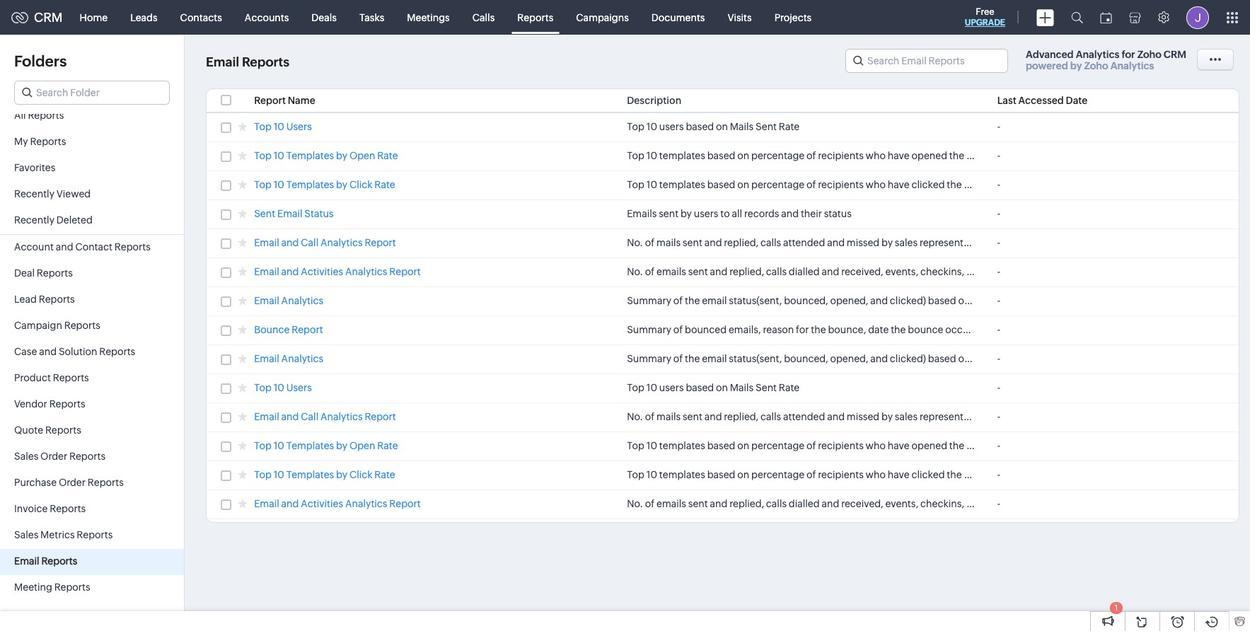 Task type: vqa. For each thing, say whether or not it's contained in the screenshot.
Capla Paprocki (Sample) Link
no



Task type: describe. For each thing, give the bounding box(es) containing it.
2 checkins, from the top
[[921, 498, 965, 509]]

profile image
[[1187, 6, 1209, 29]]

sent email status
[[254, 208, 334, 219]]

1 checkins, from the top
[[921, 266, 965, 277]]

purchase
[[14, 477, 57, 488]]

3 no. from the top
[[627, 411, 643, 422]]

reports down campaign reports link
[[99, 346, 135, 357]]

2 summary of the email status(sent, bounced, opened, and clicked) based on date, template, module and user from the top
[[627, 353, 1120, 364]]

solution
[[59, 346, 97, 357]]

2 vertical spatial sent
[[756, 382, 777, 393]]

logo image
[[11, 12, 28, 23]]

7 - from the top
[[997, 295, 1000, 306]]

last
[[997, 95, 1017, 106]]

account and contact reports
[[14, 241, 151, 253]]

module for 2nd the email analytics link
[[1044, 353, 1079, 364]]

2 opened from the top
[[912, 440, 947, 451]]

2 clicked from the top
[[912, 469, 945, 480]]

and inside account and contact reports link
[[56, 241, 73, 253]]

1 top 10 templates by open rate link from the top
[[254, 150, 398, 163]]

activities for 1st email and activities analytics report link from the bottom
[[301, 498, 343, 509]]

tasks
[[359, 12, 384, 23]]

1 vertical spatial users
[[694, 208, 719, 219]]

documents
[[652, 12, 705, 23]]

1 dialled from the top
[[789, 266, 820, 277]]

1 email analytics from the top
[[254, 295, 323, 306]]

their
[[801, 208, 822, 219]]

etc.
[[1142, 324, 1160, 335]]

meeting reports
[[14, 582, 90, 593]]

1 recipients from the top
[[818, 150, 864, 161]]

1 received, from the top
[[841, 266, 883, 277]]

recently viewed link
[[0, 182, 184, 208]]

contacts link
[[169, 0, 233, 34]]

tasks for 1st email and activities analytics report link from the bottom
[[986, 498, 1009, 509]]

create menu element
[[1028, 0, 1063, 34]]

calls link
[[461, 0, 506, 34]]

contact
[[75, 241, 112, 253]]

bounce report link
[[254, 324, 323, 338]]

email and activities analytics report for 1st email and activities analytics report link from the bottom
[[254, 498, 421, 509]]

documents link
[[640, 0, 716, 34]]

reports inside "link"
[[49, 398, 85, 410]]

status(sent, for second the email analytics link from the bottom of the page
[[729, 295, 782, 306]]

reports right contact
[[114, 241, 151, 253]]

2 dialled from the top
[[789, 498, 820, 509]]

1 date, from the top
[[972, 295, 996, 306]]

2 templates from the top
[[286, 179, 334, 190]]

contacts
[[180, 12, 222, 23]]

free
[[976, 6, 995, 17]]

metrics
[[40, 529, 75, 541]]

4 percentage from the top
[[752, 469, 805, 480]]

3 templates from the top
[[286, 440, 334, 451]]

1 who from the top
[[866, 150, 886, 161]]

deals
[[312, 12, 337, 23]]

2 users from the top
[[286, 382, 312, 393]]

2 received, from the top
[[841, 498, 883, 509]]

date
[[1066, 95, 1088, 106]]

report for first email and activities analytics report link from the top
[[389, 266, 421, 277]]

favorites
[[14, 162, 55, 173]]

leads link
[[119, 0, 169, 34]]

reports down email reports link
[[54, 582, 90, 593]]

status(sent, for 2nd the email analytics link
[[729, 353, 782, 364]]

lead reports
[[14, 294, 75, 305]]

attended for first email and call analytics report link
[[783, 237, 825, 248]]

my reports
[[14, 136, 66, 147]]

email and activities analytics report for first email and activities analytics report link from the top
[[254, 266, 421, 277]]

2 summary from the top
[[627, 324, 671, 335]]

1 top 10 users link from the top
[[254, 121, 312, 134]]

4 have from the top
[[888, 469, 910, 480]]

1 summary of the email status(sent, bounced, opened, and clicked) based on date, template, module and user from the top
[[627, 295, 1120, 306]]

1 templates from the top
[[659, 150, 705, 161]]

1 missed from the top
[[847, 237, 880, 248]]

record
[[1009, 324, 1039, 335]]

4 no. from the top
[[627, 498, 643, 509]]

2 vertical spatial date
[[1052, 498, 1072, 509]]

opened, for 2nd the email analytics link
[[830, 353, 868, 364]]

emails for 1st email and activities analytics report link from the bottom
[[657, 498, 686, 509]]

1 top 10 templates by open rate from the top
[[254, 150, 398, 161]]

0 vertical spatial users
[[659, 121, 684, 132]]

listed for first email and activities analytics report link from the top
[[1011, 266, 1036, 277]]

sent email status link
[[254, 208, 334, 221]]

campaign reports link
[[0, 313, 184, 340]]

reports up report name
[[242, 55, 290, 70]]

related
[[1041, 324, 1074, 335]]

1 mails from the top
[[730, 121, 754, 132]]

2 email analytics link from the top
[[254, 353, 323, 367]]

reports up sales order reports on the bottom
[[45, 425, 81, 436]]

order for purchase
[[59, 477, 86, 488]]

2 have from the top
[[888, 179, 910, 190]]

product
[[14, 372, 51, 384]]

5 - from the top
[[997, 237, 1000, 248]]

1 templates from the top
[[286, 150, 334, 161]]

2 email and call analytics report link from the top
[[254, 411, 396, 425]]

case
[[14, 346, 37, 357]]

2 email analytics from the top
[[254, 353, 323, 364]]

template, for 2nd the email analytics link
[[998, 353, 1042, 364]]

reports down metrics
[[41, 555, 77, 567]]

no. of mails sent and replied, calls attended and missed by sales representatives - for 1st email and call analytics report link from the bottom of the page
[[627, 411, 1000, 422]]

2 templates from the top
[[659, 179, 705, 190]]

Search Email Reports text field
[[846, 50, 1008, 72]]

reports down quote reports link
[[69, 451, 105, 462]]

10 - from the top
[[997, 382, 1000, 393]]

1 users from the top
[[286, 121, 312, 132]]

13 - from the top
[[997, 469, 1000, 480]]

1 click from the top
[[349, 179, 373, 190]]

1 vertical spatial email reports
[[14, 555, 77, 567]]

emails,
[[729, 324, 761, 335]]

reason
[[763, 324, 794, 335]]

reports up campaign reports
[[39, 294, 75, 305]]

top 10 users for 2nd top 10 users link
[[254, 382, 312, 393]]

2 bounce from the left
[[1104, 324, 1140, 335]]

2 top 10 users link from the top
[[254, 382, 312, 396]]

sales order reports
[[14, 451, 105, 462]]

2 email and activities analytics report link from the top
[[254, 498, 421, 512]]

2 top 10 templates based on percentage of recipients who have opened the email - from the top
[[627, 440, 1000, 451]]

email and call analytics report for first email and call analytics report link
[[254, 237, 396, 248]]

recently for recently deleted
[[14, 214, 54, 226]]

template, for second the email analytics link from the bottom of the page
[[998, 295, 1042, 306]]

powered
[[1026, 60, 1068, 71]]

2 call from the top
[[301, 411, 319, 422]]

invoice reports link
[[0, 497, 184, 523]]

bounced, for second the email analytics link from the bottom of the page
[[784, 295, 828, 306]]

top 10 templates based on percentage of recipients who have clicked the email for first top 10 templates by click rate link
[[627, 179, 989, 190]]

reports right 'calls'
[[517, 12, 554, 23]]

1 clicked from the top
[[912, 179, 945, 190]]

email and call analytics report for 1st email and call analytics report link from the bottom of the page
[[254, 411, 396, 422]]

all
[[14, 110, 26, 121]]

purchase order reports link
[[0, 471, 184, 497]]

emails for first email and activities analytics report link from the top
[[657, 266, 686, 277]]

1 vertical spatial date
[[868, 324, 889, 335]]

1 vertical spatial for
[[796, 324, 809, 335]]

occurred,
[[945, 324, 990, 335]]

status
[[305, 208, 334, 219]]

1 top 10 templates by click rate from the top
[[254, 179, 395, 190]]

1 user from the top
[[1100, 295, 1120, 306]]

accessed
[[1019, 95, 1064, 106]]

deals link
[[300, 0, 348, 34]]

3 templates from the top
[[659, 440, 705, 451]]

report name
[[254, 95, 315, 106]]

advanced
[[1026, 49, 1074, 60]]

status
[[824, 208, 852, 219]]

3 who from the top
[[866, 440, 886, 451]]

deal reports link
[[0, 261, 184, 287]]

2 no. from the top
[[627, 266, 643, 277]]

campaigns link
[[565, 0, 640, 34]]

bounced, for 2nd the email analytics link
[[784, 353, 828, 364]]

campaign reports
[[14, 320, 100, 331]]

last accessed date
[[997, 95, 1088, 106]]

3 percentage from the top
[[752, 440, 805, 451]]

module for second the email analytics link from the bottom of the page
[[1044, 295, 1079, 306]]

email reports link
[[0, 549, 184, 575]]

tasks for first email and activities analytics report link from the top
[[986, 266, 1009, 277]]

sales metrics reports
[[14, 529, 113, 541]]

summary of bounced emails, reason for the bounce, date the bounce occurred, the record related to the bounce etc.
[[627, 324, 1160, 335]]

1 horizontal spatial zoho
[[1138, 49, 1162, 60]]

2 top 10 templates by click rate from the top
[[254, 469, 395, 480]]

bounce,
[[828, 324, 866, 335]]

clicked) for second the email analytics link from the bottom of the page
[[890, 295, 926, 306]]

reports right 'all'
[[28, 110, 64, 121]]

records
[[744, 208, 779, 219]]

report for 1st email and call analytics report link from the bottom of the page
[[365, 411, 396, 422]]

1 email analytics link from the top
[[254, 295, 323, 309]]

1 opened from the top
[[912, 150, 947, 161]]

advanced analytics for zoho crm powered by zoho analytics
[[1026, 49, 1187, 71]]

my
[[14, 136, 28, 147]]

1
[[1115, 604, 1118, 612]]

Search Folder text field
[[15, 81, 169, 104]]

4 templates from the top
[[659, 469, 705, 480]]

meeting
[[14, 582, 52, 593]]

meetings link
[[396, 0, 461, 34]]

purchase order reports
[[14, 477, 124, 488]]

4 - from the top
[[997, 208, 1000, 219]]

name
[[288, 95, 315, 106]]

crm inside advanced analytics for zoho crm powered by zoho analytics
[[1164, 49, 1187, 60]]

viewed
[[56, 188, 91, 200]]

projects
[[775, 12, 812, 23]]

0 horizontal spatial zoho
[[1084, 60, 1109, 71]]

account
[[14, 241, 54, 253]]

vendor reports
[[14, 398, 85, 410]]

reports inside 'link'
[[37, 267, 73, 279]]

meetings
[[407, 12, 450, 23]]

free upgrade
[[965, 6, 1005, 28]]

order for sales
[[40, 451, 67, 462]]

1 have from the top
[[888, 150, 910, 161]]

2 open from the top
[[349, 440, 375, 451]]

for inside advanced analytics for zoho crm powered by zoho analytics
[[1122, 49, 1135, 60]]

4 templates from the top
[[286, 469, 334, 480]]

vendor
[[14, 398, 47, 410]]

vendor reports link
[[0, 392, 184, 418]]

upgrade
[[965, 18, 1005, 28]]

quote
[[14, 425, 43, 436]]

bounce
[[254, 324, 290, 335]]

3 recipients from the top
[[818, 440, 864, 451]]

crm link
[[11, 10, 63, 25]]

accounts link
[[233, 0, 300, 34]]

description
[[627, 95, 682, 106]]

0 horizontal spatial crm
[[34, 10, 63, 25]]

recently for recently viewed
[[14, 188, 54, 200]]

visits link
[[716, 0, 763, 34]]

product reports
[[14, 372, 89, 384]]



Task type: locate. For each thing, give the bounding box(es) containing it.
1 vertical spatial status(sent,
[[729, 353, 782, 364]]

email analytics up bounce report
[[254, 295, 323, 306]]

0 vertical spatial attended
[[783, 237, 825, 248]]

top 10 templates by click rate link
[[254, 179, 395, 192], [254, 469, 395, 483]]

projects link
[[763, 0, 823, 34]]

top 10 templates by open rate
[[254, 150, 398, 161], [254, 440, 398, 451]]

reports link
[[506, 0, 565, 34]]

0 vertical spatial received,
[[841, 266, 883, 277]]

top 10 users based on mails sent rate down bounced
[[627, 382, 800, 393]]

1 - from the top
[[997, 121, 1000, 132]]

1 vertical spatial top 10 users link
[[254, 382, 312, 396]]

0 vertical spatial tasks
[[986, 266, 1009, 277]]

1 vertical spatial listed
[[1011, 498, 1036, 509]]

on
[[716, 121, 728, 132], [738, 150, 750, 161], [738, 179, 750, 190], [958, 295, 970, 306], [958, 353, 970, 364], [716, 382, 728, 393], [738, 440, 750, 451], [738, 469, 750, 480]]

case and solution reports link
[[0, 340, 184, 366]]

my reports link
[[0, 129, 184, 156]]

2 user from the top
[[1100, 353, 1120, 364]]

sales for sales order reports
[[14, 451, 38, 462]]

1 vertical spatial date,
[[972, 353, 996, 364]]

no. of emails sent and replied, calls dialled and received, events, checkins, and tasks listed by date and sales representatives for 1st email and activities analytics report link from the bottom
[[627, 498, 1190, 509]]

date, up occurred,
[[972, 295, 996, 306]]

accounts
[[245, 12, 289, 23]]

order
[[40, 451, 67, 462], [59, 477, 86, 488]]

3 summary from the top
[[627, 353, 671, 364]]

no. of mails sent and replied, calls attended and missed by sales representatives - for first email and call analytics report link
[[627, 237, 1000, 248]]

2 sales from the top
[[14, 529, 38, 541]]

11 - from the top
[[997, 411, 1000, 422]]

invoice reports
[[14, 503, 86, 514]]

1 horizontal spatial email reports
[[206, 55, 290, 70]]

0 vertical spatial top 10 users
[[254, 121, 312, 132]]

bounced, down reason
[[784, 353, 828, 364]]

0 vertical spatial listed
[[1011, 266, 1036, 277]]

mails
[[730, 121, 754, 132], [730, 382, 754, 393]]

1 vertical spatial sales
[[14, 529, 38, 541]]

2 top 10 users based on mails sent rate from the top
[[627, 382, 800, 393]]

2 status(sent, from the top
[[729, 353, 782, 364]]

2 template, from the top
[[998, 353, 1042, 364]]

recently inside 'link'
[[14, 188, 54, 200]]

date, down occurred,
[[972, 353, 996, 364]]

1 no. from the top
[[627, 237, 643, 248]]

template,
[[998, 295, 1042, 306], [998, 353, 1042, 364]]

1 module from the top
[[1044, 295, 1079, 306]]

0 vertical spatial date,
[[972, 295, 996, 306]]

0 vertical spatial emails
[[657, 266, 686, 277]]

meeting reports link
[[0, 575, 184, 601]]

2 top 10 templates by click rate link from the top
[[254, 469, 395, 483]]

2 click from the top
[[349, 469, 373, 480]]

email analytics
[[254, 295, 323, 306], [254, 353, 323, 364]]

summary of the email status(sent, bounced, opened, and clicked) based on date, template, module and user down summary of bounced emails, reason for the bounce, date the bounce occurred, the record related to the bounce etc.
[[627, 353, 1120, 364]]

2 email and activities analytics report from the top
[[254, 498, 421, 509]]

1 vertical spatial order
[[59, 477, 86, 488]]

deal
[[14, 267, 35, 279]]

email analytics link up bounce report
[[254, 295, 323, 309]]

users
[[286, 121, 312, 132], [286, 382, 312, 393]]

date,
[[972, 295, 996, 306], [972, 353, 996, 364]]

events,
[[885, 266, 919, 277], [885, 498, 919, 509]]

tasks
[[986, 266, 1009, 277], [986, 498, 1009, 509]]

visits
[[728, 12, 752, 23]]

1 horizontal spatial bounce
[[1104, 324, 1140, 335]]

sales down the quote
[[14, 451, 38, 462]]

events, for first email and activities analytics report link from the top
[[885, 266, 919, 277]]

1 bounce from the left
[[908, 324, 943, 335]]

1 email and call analytics report link from the top
[[254, 237, 396, 250]]

report for 1st email and activities analytics report link from the bottom
[[389, 498, 421, 509]]

bounced
[[685, 324, 727, 335]]

campaign
[[14, 320, 62, 331]]

reports right my
[[30, 136, 66, 147]]

representatives
[[920, 237, 990, 248], [1119, 266, 1190, 277], [920, 411, 990, 422], [1119, 498, 1190, 509]]

1 template, from the top
[[998, 295, 1042, 306]]

reports down product reports in the left bottom of the page
[[49, 398, 85, 410]]

0 vertical spatial email analytics link
[[254, 295, 323, 309]]

opened, down bounce,
[[830, 353, 868, 364]]

2 activities from the top
[[301, 498, 343, 509]]

0 vertical spatial top 10 templates by open rate link
[[254, 150, 398, 163]]

0 vertical spatial module
[[1044, 295, 1079, 306]]

call
[[301, 237, 319, 248], [301, 411, 319, 422]]

create menu image
[[1037, 9, 1054, 26]]

1 vertical spatial no. of emails sent and replied, calls dialled and received, events, checkins, and tasks listed by date and sales representatives
[[627, 498, 1190, 509]]

8 - from the top
[[997, 324, 1000, 335]]

templates
[[286, 150, 334, 161], [286, 179, 334, 190], [286, 440, 334, 451], [286, 469, 334, 480]]

templates
[[659, 150, 705, 161], [659, 179, 705, 190], [659, 440, 705, 451], [659, 469, 705, 480]]

top 10 users for 1st top 10 users link
[[254, 121, 312, 132]]

reports up lead reports
[[37, 267, 73, 279]]

top 10 users based on mails sent rate down description
[[627, 121, 800, 132]]

checkins,
[[921, 266, 965, 277], [921, 498, 965, 509]]

0 horizontal spatial email reports
[[14, 555, 77, 567]]

recently down the favorites
[[14, 188, 54, 200]]

opened, for second the email analytics link from the bottom of the page
[[830, 295, 868, 306]]

analytics
[[1076, 49, 1120, 60], [1111, 60, 1154, 71], [321, 237, 363, 248], [345, 266, 387, 277], [281, 295, 323, 306], [281, 353, 323, 364], [321, 411, 363, 422], [345, 498, 387, 509]]

mails
[[657, 237, 681, 248], [657, 411, 681, 422]]

reports down the sales order reports link at the bottom left of page
[[88, 477, 124, 488]]

report for first email and call analytics report link
[[365, 237, 396, 248]]

product reports link
[[0, 366, 184, 392]]

2 clicked) from the top
[[890, 353, 926, 364]]

1 clicked) from the top
[[890, 295, 926, 306]]

attended for 1st email and call analytics report link from the bottom of the page
[[783, 411, 825, 422]]

who
[[866, 150, 886, 161], [866, 179, 886, 190], [866, 440, 886, 451], [866, 469, 886, 480]]

1 top 10 users based on mails sent rate from the top
[[627, 121, 800, 132]]

events, for 1st email and activities analytics report link from the bottom
[[885, 498, 919, 509]]

2 top 10 users from the top
[[254, 382, 312, 393]]

status(sent, down emails,
[[729, 353, 782, 364]]

0 vertical spatial missed
[[847, 237, 880, 248]]

0 vertical spatial email analytics
[[254, 295, 323, 306]]

summary of the email status(sent, bounced, opened, and clicked) based on date, template, module and user up summary of bounced emails, reason for the bounce, date the bounce occurred, the record related to the bounce etc.
[[627, 295, 1120, 306]]

1 vertical spatial clicked
[[912, 469, 945, 480]]

0 vertical spatial email and call analytics report
[[254, 237, 396, 248]]

and inside case and solution reports link
[[39, 346, 57, 357]]

click
[[349, 179, 373, 190], [349, 469, 373, 480]]

leads
[[130, 12, 158, 23]]

1 vertical spatial users
[[286, 382, 312, 393]]

1 vertical spatial dialled
[[789, 498, 820, 509]]

1 vertical spatial recently
[[14, 214, 54, 226]]

1 vertical spatial received,
[[841, 498, 883, 509]]

2 date, from the top
[[972, 353, 996, 364]]

1 vertical spatial top 10 templates by click rate link
[[254, 469, 395, 483]]

1 vertical spatial emails
[[657, 498, 686, 509]]

0 vertical spatial activities
[[301, 266, 343, 277]]

bounce
[[908, 324, 943, 335], [1104, 324, 1140, 335]]

top 10 users link down report name
[[254, 121, 312, 134]]

1 vertical spatial events,
[[885, 498, 919, 509]]

0 vertical spatial top 10 templates by click rate link
[[254, 179, 395, 192]]

1 vertical spatial user
[[1100, 353, 1120, 364]]

2 recipients from the top
[[818, 179, 864, 190]]

clicked) down summary of bounced emails, reason for the bounce, date the bounce occurred, the record related to the bounce etc.
[[890, 353, 926, 364]]

1 top 10 users from the top
[[254, 121, 312, 132]]

home link
[[68, 0, 119, 34]]

0 vertical spatial bounced,
[[784, 295, 828, 306]]

1 vertical spatial email and call analytics report
[[254, 411, 396, 422]]

sales metrics reports link
[[0, 523, 184, 549]]

clicked) up summary of bounced emails, reason for the bounce, date the bounce occurred, the record related to the bounce etc.
[[890, 295, 926, 306]]

listed for 1st email and activities analytics report link from the bottom
[[1011, 498, 1036, 509]]

1 vertical spatial sent
[[254, 208, 275, 219]]

0 vertical spatial dialled
[[789, 266, 820, 277]]

0 vertical spatial crm
[[34, 10, 63, 25]]

report inside "link"
[[292, 324, 323, 335]]

email reports
[[206, 55, 290, 70], [14, 555, 77, 567]]

1 bounced, from the top
[[784, 295, 828, 306]]

1 top 10 templates by click rate link from the top
[[254, 179, 395, 192]]

1 top 10 templates based on percentage of recipients who have clicked the email from the top
[[627, 179, 989, 190]]

for
[[1122, 49, 1135, 60], [796, 324, 809, 335]]

calls
[[472, 12, 495, 23]]

2 top 10 templates by open rate link from the top
[[254, 440, 398, 454]]

to
[[721, 208, 730, 219], [1076, 324, 1085, 335]]

2 missed from the top
[[847, 411, 880, 422]]

recently up the account at the top
[[14, 214, 54, 226]]

1 vertical spatial opened,
[[830, 353, 868, 364]]

module down the related
[[1044, 353, 1079, 364]]

1 vertical spatial email and activities analytics report
[[254, 498, 421, 509]]

top 10 users link down bounce report "link"
[[254, 382, 312, 396]]

email inside sent email status link
[[277, 208, 303, 219]]

1 vertical spatial opened
[[912, 440, 947, 451]]

status(sent,
[[729, 295, 782, 306], [729, 353, 782, 364]]

0 vertical spatial summary of the email status(sent, bounced, opened, and clicked) based on date, template, module and user
[[627, 295, 1120, 306]]

2 percentage from the top
[[752, 179, 805, 190]]

home
[[80, 12, 108, 23]]

1 status(sent, from the top
[[729, 295, 782, 306]]

0 vertical spatial summary
[[627, 295, 671, 306]]

2 mails from the top
[[730, 382, 754, 393]]

template, down record
[[998, 353, 1042, 364]]

2 mails from the top
[[657, 411, 681, 422]]

1 tasks from the top
[[986, 266, 1009, 277]]

order down quote reports
[[40, 451, 67, 462]]

0 vertical spatial clicked
[[912, 179, 945, 190]]

sales order reports link
[[0, 444, 184, 471]]

1 vertical spatial top 10 templates by open rate link
[[254, 440, 398, 454]]

0 horizontal spatial bounce
[[908, 324, 943, 335]]

replied,
[[724, 237, 759, 248], [730, 266, 764, 277], [724, 411, 759, 422], [730, 498, 764, 509]]

1 attended from the top
[[783, 237, 825, 248]]

1 vertical spatial email and activities analytics report link
[[254, 498, 421, 512]]

2 recently from the top
[[14, 214, 54, 226]]

1 open from the top
[[349, 150, 375, 161]]

emails
[[627, 208, 657, 219]]

recently deleted
[[14, 214, 93, 226]]

users down bounce report "link"
[[286, 382, 312, 393]]

12 - from the top
[[997, 440, 1000, 451]]

invoice
[[14, 503, 48, 514]]

2 emails from the top
[[657, 498, 686, 509]]

1 vertical spatial to
[[1076, 324, 1085, 335]]

0 vertical spatial recently
[[14, 188, 54, 200]]

1 vertical spatial summary of the email status(sent, bounced, opened, and clicked) based on date, template, module and user
[[627, 353, 1120, 364]]

1 vertical spatial email analytics
[[254, 353, 323, 364]]

listed
[[1011, 266, 1036, 277], [1011, 498, 1036, 509]]

top 10 templates based on percentage of recipients who have clicked the email
[[627, 179, 989, 190], [627, 469, 989, 480]]

users
[[659, 121, 684, 132], [694, 208, 719, 219], [659, 382, 684, 393]]

0 vertical spatial date
[[1052, 266, 1072, 277]]

by inside advanced analytics for zoho crm powered by zoho analytics
[[1070, 60, 1082, 71]]

1 vertical spatial click
[[349, 469, 373, 480]]

account and contact reports link
[[0, 235, 184, 261]]

crm down 'profile' 'element'
[[1164, 49, 1187, 60]]

0 vertical spatial sent
[[756, 121, 777, 132]]

email inside email reports link
[[14, 555, 39, 567]]

search element
[[1063, 0, 1092, 35]]

folders
[[14, 52, 67, 70]]

0 vertical spatial no. of emails sent and replied, calls dialled and received, events, checkins, and tasks listed by date and sales representatives
[[627, 266, 1190, 277]]

0 vertical spatial opened
[[912, 150, 947, 161]]

attended
[[783, 237, 825, 248], [783, 411, 825, 422]]

0 vertical spatial email reports
[[206, 55, 290, 70]]

0 vertical spatial top 10 templates by click rate
[[254, 179, 395, 190]]

0 vertical spatial for
[[1122, 49, 1135, 60]]

0 horizontal spatial for
[[796, 324, 809, 335]]

1 call from the top
[[301, 237, 319, 248]]

email analytics down bounce report "link"
[[254, 353, 323, 364]]

tasks link
[[348, 0, 396, 34]]

to left all
[[721, 208, 730, 219]]

0 vertical spatial call
[[301, 237, 319, 248]]

1 top 10 templates based on percentage of recipients who have opened the email - from the top
[[627, 150, 1000, 161]]

deleted
[[56, 214, 93, 226]]

1 vertical spatial top 10 users
[[254, 382, 312, 393]]

2 module from the top
[[1044, 353, 1079, 364]]

2 top 10 templates by open rate from the top
[[254, 440, 398, 451]]

crm right logo
[[34, 10, 63, 25]]

4 recipients from the top
[[818, 469, 864, 480]]

status(sent, up emails,
[[729, 295, 782, 306]]

to right the related
[[1076, 324, 1085, 335]]

sales down the invoice
[[14, 529, 38, 541]]

reports down invoice reports link
[[77, 529, 113, 541]]

module
[[1044, 295, 1079, 306], [1044, 353, 1079, 364]]

1 vertical spatial template,
[[998, 353, 1042, 364]]

0 vertical spatial mails
[[657, 237, 681, 248]]

2 - from the top
[[997, 150, 1000, 161]]

1 emails from the top
[[657, 266, 686, 277]]

case and solution reports
[[14, 346, 135, 357]]

1 vertical spatial checkins,
[[921, 498, 965, 509]]

email reports down accounts link
[[206, 55, 290, 70]]

emails sent by users to all records and their status
[[627, 208, 852, 219]]

mails for 1st email and call analytics report link from the bottom of the page
[[657, 411, 681, 422]]

top 10 templates based on percentage of recipients who have opened the email -
[[627, 150, 1000, 161], [627, 440, 1000, 451]]

1 vertical spatial mails
[[657, 411, 681, 422]]

top
[[254, 121, 272, 132], [627, 121, 645, 132], [254, 150, 272, 161], [627, 150, 645, 161], [254, 179, 272, 190], [627, 179, 645, 190], [254, 382, 272, 393], [627, 382, 645, 393], [254, 440, 272, 451], [627, 440, 645, 451], [254, 469, 272, 480], [627, 469, 645, 480]]

14 - from the top
[[997, 498, 1000, 509]]

1 vertical spatial email analytics link
[[254, 353, 323, 367]]

2 no. of mails sent and replied, calls attended and missed by sales representatives - from the top
[[627, 411, 1000, 422]]

search image
[[1071, 11, 1083, 23]]

lead reports link
[[0, 287, 184, 313]]

2 listed from the top
[[1011, 498, 1036, 509]]

0 vertical spatial user
[[1100, 295, 1120, 306]]

reports down case and solution reports at left bottom
[[53, 372, 89, 384]]

reports up solution
[[64, 320, 100, 331]]

1 vertical spatial activities
[[301, 498, 343, 509]]

sales for sales metrics reports
[[14, 529, 38, 541]]

0 vertical spatial email and activities analytics report link
[[254, 266, 421, 279]]

9 - from the top
[[997, 353, 1000, 364]]

reports down 'purchase order reports'
[[50, 503, 86, 514]]

1 horizontal spatial for
[[1122, 49, 1135, 60]]

1 vertical spatial mails
[[730, 382, 754, 393]]

1 vertical spatial summary
[[627, 324, 671, 335]]

2 events, from the top
[[885, 498, 919, 509]]

1 email and activities analytics report link from the top
[[254, 266, 421, 279]]

0 vertical spatial clicked)
[[890, 295, 926, 306]]

and
[[781, 208, 799, 219], [281, 237, 299, 248], [704, 237, 722, 248], [827, 237, 845, 248], [56, 241, 73, 253], [281, 266, 299, 277], [710, 266, 728, 277], [822, 266, 839, 277], [967, 266, 984, 277], [1074, 266, 1092, 277], [870, 295, 888, 306], [1081, 295, 1098, 306], [39, 346, 57, 357], [870, 353, 888, 364], [1081, 353, 1098, 364], [281, 411, 299, 422], [704, 411, 722, 422], [827, 411, 845, 422], [281, 498, 299, 509], [710, 498, 728, 509], [822, 498, 839, 509], [967, 498, 984, 509], [1074, 498, 1092, 509]]

0 vertical spatial mails
[[730, 121, 754, 132]]

bounce left occurred,
[[908, 324, 943, 335]]

1 percentage from the top
[[752, 150, 805, 161]]

1 vertical spatial top 10 templates based on percentage of recipients who have opened the email -
[[627, 440, 1000, 451]]

1 vertical spatial attended
[[783, 411, 825, 422]]

bounce left etc.
[[1104, 324, 1140, 335]]

1 vertical spatial top 10 templates by click rate
[[254, 469, 395, 480]]

4 who from the top
[[866, 469, 886, 480]]

2 vertical spatial summary
[[627, 353, 671, 364]]

1 vertical spatial clicked)
[[890, 353, 926, 364]]

1 vertical spatial top 10 templates by open rate
[[254, 440, 398, 451]]

top 10 templates by click rate
[[254, 179, 395, 190], [254, 469, 395, 480]]

zoho
[[1138, 49, 1162, 60], [1084, 60, 1109, 71]]

0 vertical spatial click
[[349, 179, 373, 190]]

mails for first email and call analytics report link
[[657, 237, 681, 248]]

2 tasks from the top
[[986, 498, 1009, 509]]

no. of emails sent and replied, calls dialled and received, events, checkins, and tasks listed by date and sales representatives for first email and activities analytics report link from the top
[[627, 266, 1190, 277]]

0 vertical spatial top 10 templates by open rate
[[254, 150, 398, 161]]

bounced, up reason
[[784, 295, 828, 306]]

order down sales order reports on the bottom
[[59, 477, 86, 488]]

3 - from the top
[[997, 179, 1000, 190]]

2 no. of emails sent and replied, calls dialled and received, events, checkins, and tasks listed by date and sales representatives from the top
[[627, 498, 1190, 509]]

campaigns
[[576, 12, 629, 23]]

0 vertical spatial to
[[721, 208, 730, 219]]

sent
[[659, 208, 679, 219], [683, 237, 703, 248], [688, 266, 708, 277], [683, 411, 703, 422], [688, 498, 708, 509]]

top 10 templates by open rate link
[[254, 150, 398, 163], [254, 440, 398, 454]]

top 10 users down bounce report "link"
[[254, 382, 312, 393]]

email analytics link
[[254, 295, 323, 309], [254, 353, 323, 367]]

by
[[1070, 60, 1082, 71], [336, 150, 347, 161], [336, 179, 347, 190], [681, 208, 692, 219], [882, 237, 893, 248], [1038, 266, 1050, 277], [882, 411, 893, 422], [336, 440, 347, 451], [336, 469, 347, 480], [1038, 498, 1050, 509]]

1 sales from the top
[[14, 451, 38, 462]]

bounced,
[[784, 295, 828, 306], [784, 353, 828, 364]]

6 - from the top
[[997, 266, 1000, 277]]

recently deleted link
[[0, 208, 184, 234]]

module up the related
[[1044, 295, 1079, 306]]

top 10 templates based on percentage of recipients who have clicked the email for first top 10 templates by click rate link from the bottom of the page
[[627, 469, 989, 480]]

1 vertical spatial no. of mails sent and replied, calls attended and missed by sales representatives -
[[627, 411, 1000, 422]]

top 10 users based on mails sent rate
[[627, 121, 800, 132], [627, 382, 800, 393]]

template, up record
[[998, 295, 1042, 306]]

recently viewed
[[14, 188, 91, 200]]

1 vertical spatial email and call analytics report link
[[254, 411, 396, 425]]

users down name
[[286, 121, 312, 132]]

rate
[[779, 121, 800, 132], [377, 150, 398, 161], [375, 179, 395, 190], [779, 382, 800, 393], [377, 440, 398, 451], [375, 469, 395, 480]]

email reports up meeting reports
[[14, 555, 77, 567]]

1 no. of emails sent and replied, calls dialled and received, events, checkins, and tasks listed by date and sales representatives from the top
[[627, 266, 1190, 277]]

1 summary from the top
[[627, 295, 671, 306]]

2 vertical spatial users
[[659, 382, 684, 393]]

activities for first email and activities analytics report link from the top
[[301, 266, 343, 277]]

0 vertical spatial top 10 users based on mails sent rate
[[627, 121, 800, 132]]

calendar image
[[1100, 12, 1112, 23]]

clicked) for 2nd the email analytics link
[[890, 353, 926, 364]]

2 bounced, from the top
[[784, 353, 828, 364]]

3 have from the top
[[888, 440, 910, 451]]

no. of mails sent and replied, calls attended and missed by sales representatives -
[[627, 237, 1000, 248], [627, 411, 1000, 422]]

lead
[[14, 294, 37, 305]]

top 10 users down report name
[[254, 121, 312, 132]]

profile element
[[1178, 0, 1218, 34]]

1 vertical spatial module
[[1044, 353, 1079, 364]]

no. of emails sent and replied, calls dialled and received, events, checkins, and tasks listed by date and sales representatives
[[627, 266, 1190, 277], [627, 498, 1190, 509]]

2 top 10 templates based on percentage of recipients who have clicked the email from the top
[[627, 469, 989, 480]]

0 vertical spatial template,
[[998, 295, 1042, 306]]

sent inside sent email status link
[[254, 208, 275, 219]]

opened, up bounce,
[[830, 295, 868, 306]]

2 who from the top
[[866, 179, 886, 190]]

clicked
[[912, 179, 945, 190], [912, 469, 945, 480]]

quote reports link
[[0, 418, 184, 444]]

received,
[[841, 266, 883, 277], [841, 498, 883, 509]]

0 vertical spatial users
[[286, 121, 312, 132]]

1 mails from the top
[[657, 237, 681, 248]]

email analytics link down bounce report "link"
[[254, 353, 323, 367]]

top 10 users
[[254, 121, 312, 132], [254, 382, 312, 393]]



